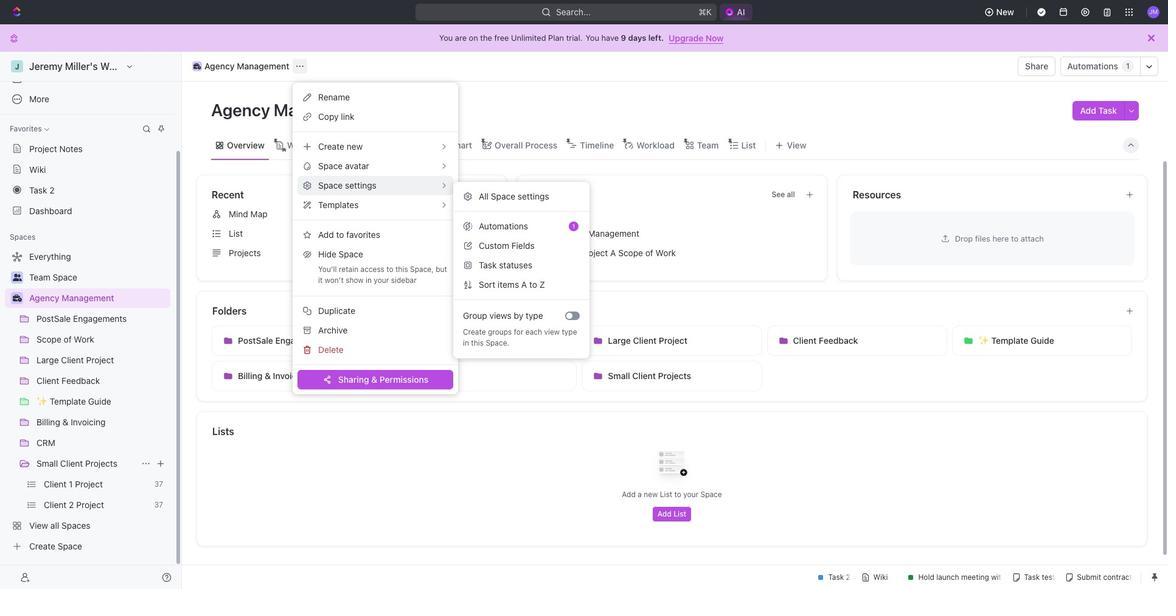 Task type: locate. For each thing, give the bounding box(es) containing it.
this down create
[[471, 338, 484, 348]]

agency right business time icon
[[205, 61, 235, 71]]

for
[[514, 328, 524, 337]]

1 vertical spatial work
[[461, 335, 482, 346]]

0 horizontal spatial your
[[374, 276, 389, 285]]

add for add a new list to your space
[[622, 490, 636, 499]]

add
[[1081, 105, 1097, 116], [318, 230, 334, 240], [622, 490, 636, 499], [658, 510, 672, 519]]

your up add list
[[684, 490, 699, 499]]

1 vertical spatial settings
[[518, 191, 550, 202]]

see all for 2nd see all button from right
[[469, 190, 492, 199]]

client inside tree
[[60, 458, 83, 469]]

0 horizontal spatial see all
[[469, 190, 492, 199]]

0 vertical spatial scope
[[619, 248, 644, 258]]

0 vertical spatial work
[[656, 248, 676, 258]]

a
[[638, 490, 642, 499]]

0 horizontal spatial task
[[479, 260, 497, 270]]

2 vertical spatial agency management
[[29, 293, 114, 303]]

2 vertical spatial projects
[[85, 458, 117, 469]]

in down access
[[366, 276, 372, 285]]

0 horizontal spatial in
[[366, 276, 372, 285]]

1 all from the left
[[484, 190, 492, 199]]

2 horizontal spatial project
[[659, 335, 688, 346]]

0 horizontal spatial this
[[396, 265, 408, 274]]

0 vertical spatial project
[[29, 143, 57, 154]]

1 horizontal spatial task
[[1099, 105, 1118, 116]]

1 vertical spatial in
[[463, 338, 469, 348]]

& for permissions
[[372, 374, 378, 385]]

timeline link
[[578, 137, 614, 154]]

you'll retain access to this space, but it won't show in your sidebar
[[318, 265, 447, 285]]

0 horizontal spatial all
[[484, 190, 492, 199]]

type right 'view'
[[562, 328, 577, 337]]

add inside button
[[658, 510, 672, 519]]

type inside create groups for each view type in this space.
[[562, 328, 577, 337]]

to up add list
[[675, 490, 682, 499]]

views
[[490, 310, 512, 321]]

2 vertical spatial agency
[[29, 293, 59, 303]]

scope
[[619, 248, 644, 258], [423, 335, 449, 346]]

1 horizontal spatial your
[[684, 490, 699, 499]]

type
[[526, 310, 543, 321], [562, 328, 577, 337]]

0 vertical spatial this
[[396, 265, 408, 274]]

0 horizontal spatial automations
[[479, 221, 528, 231]]

1 vertical spatial a
[[522, 279, 527, 290]]

0 horizontal spatial of
[[451, 335, 459, 346]]

1 horizontal spatial settings
[[518, 191, 550, 202]]

tree
[[5, 247, 170, 556]]

add for add task
[[1081, 105, 1097, 116]]

client 1 project a scope of work
[[549, 248, 676, 258]]

work down resource management link at the top
[[656, 248, 676, 258]]

wiki down link
[[350, 140, 367, 150]]

new
[[644, 490, 658, 499]]

view
[[545, 328, 560, 337]]

a right items
[[522, 279, 527, 290]]

1 horizontal spatial see
[[772, 190, 785, 199]]

1 vertical spatial projects
[[658, 371, 692, 381]]

this up sidebar
[[396, 265, 408, 274]]

agency management
[[205, 61, 290, 71], [211, 100, 380, 120], [29, 293, 114, 303]]

rename link
[[298, 88, 454, 107]]

project inside button
[[659, 335, 688, 346]]

permissions
[[380, 374, 429, 385]]

& inside button
[[265, 371, 271, 381]]

1 horizontal spatial you
[[586, 33, 600, 43]]

0 vertical spatial wiki
[[350, 140, 367, 150]]

untitled
[[549, 209, 580, 219]]

custom fields link
[[458, 236, 585, 256]]

1 horizontal spatial &
[[372, 374, 378, 385]]

2 vertical spatial project
[[659, 335, 688, 346]]

0 vertical spatial your
[[374, 276, 389, 285]]

0 vertical spatial automations
[[1068, 61, 1119, 71]]

1 vertical spatial type
[[562, 328, 577, 337]]

small client projects inside small client projects link
[[37, 458, 117, 469]]

agency management right business time icon
[[205, 61, 290, 71]]

sort items a to z link
[[458, 275, 585, 295]]

0 horizontal spatial a
[[522, 279, 527, 290]]

see all
[[469, 190, 492, 199], [772, 190, 795, 199]]

are
[[455, 33, 467, 43]]

this
[[396, 265, 408, 274], [471, 338, 484, 348]]

large client project button
[[582, 326, 763, 356]]

agency management inside sidebar navigation
[[29, 293, 114, 303]]

you left are
[[439, 33, 453, 43]]

0 horizontal spatial list link
[[207, 224, 502, 244]]

project down 'favorites' button
[[29, 143, 57, 154]]

you left have at the right of page
[[586, 33, 600, 43]]

of down resource management link at the top
[[646, 248, 654, 258]]

work down group at left bottom
[[461, 335, 482, 346]]

2 see all from the left
[[772, 190, 795, 199]]

1 see from the left
[[469, 190, 482, 199]]

timeline
[[580, 140, 614, 150]]

custom
[[479, 240, 510, 251]]

1 vertical spatial task
[[479, 260, 497, 270]]

custom fields
[[479, 240, 535, 251]]

docs
[[532, 189, 556, 200]]

small
[[608, 371, 631, 381], [37, 458, 58, 469]]

0 horizontal spatial you
[[439, 33, 453, 43]]

1 horizontal spatial see all
[[772, 190, 795, 199]]

0 vertical spatial a
[[611, 248, 616, 258]]

1 horizontal spatial all
[[787, 190, 795, 199]]

agency management up welcome! link
[[211, 100, 380, 120]]

files
[[976, 233, 991, 243]]

favorites button
[[5, 122, 54, 136]]

0 horizontal spatial settings
[[345, 180, 377, 191]]

1 horizontal spatial small
[[608, 371, 631, 381]]

mind map
[[229, 209, 268, 219]]

0 vertical spatial settings
[[345, 180, 377, 191]]

small client projects
[[608, 371, 692, 381], [37, 458, 117, 469]]

1 horizontal spatial list link
[[739, 137, 756, 154]]

wiki link down project notes link
[[5, 160, 170, 179]]

scope up the crm
[[423, 335, 449, 346]]

1 horizontal spatial of
[[646, 248, 654, 258]]

sort items a to z
[[479, 279, 545, 290]]

add task
[[1081, 105, 1118, 116]]

0 vertical spatial type
[[526, 310, 543, 321]]

0 vertical spatial list link
[[739, 137, 756, 154]]

1 horizontal spatial agency management link
[[189, 59, 293, 74]]

chart
[[450, 140, 472, 150]]

1 horizontal spatial scope
[[619, 248, 644, 258]]

1 horizontal spatial wiki
[[350, 140, 367, 150]]

0 horizontal spatial &
[[265, 371, 271, 381]]

0 vertical spatial agency management link
[[189, 59, 293, 74]]

automations
[[1068, 61, 1119, 71], [479, 221, 528, 231]]

to inside sort items a to z link
[[530, 279, 538, 290]]

2 you from the left
[[586, 33, 600, 43]]

1 vertical spatial scope
[[423, 335, 449, 346]]

of left create
[[451, 335, 459, 346]]

add a new list to your space
[[622, 490, 722, 499]]

1 horizontal spatial type
[[562, 328, 577, 337]]

a
[[611, 248, 616, 258], [522, 279, 527, 290]]

to up hide space
[[336, 230, 344, 240]]

to right here
[[1012, 233, 1019, 243]]

add list
[[658, 510, 687, 519]]

crm
[[423, 371, 442, 381]]

0 horizontal spatial work
[[461, 335, 482, 346]]

large client project
[[608, 335, 688, 346]]

0 horizontal spatial see all button
[[464, 188, 497, 202]]

0 horizontal spatial project
[[29, 143, 57, 154]]

automations up custom fields
[[479, 221, 528, 231]]

1 vertical spatial small client projects
[[37, 458, 117, 469]]

1 you from the left
[[439, 33, 453, 43]]

settings inside dropdown button
[[345, 180, 377, 191]]

task statuses
[[479, 260, 533, 270]]

& right sharing
[[372, 374, 378, 385]]

0 vertical spatial wiki link
[[347, 137, 367, 154]]

2 horizontal spatial projects
[[658, 371, 692, 381]]

client
[[549, 248, 572, 258], [633, 335, 657, 346], [794, 335, 817, 346], [633, 371, 656, 381], [60, 458, 83, 469]]

group
[[463, 310, 488, 321]]

you
[[439, 33, 453, 43], [586, 33, 600, 43]]

space,
[[410, 265, 434, 274]]

0 horizontal spatial agency management link
[[29, 289, 168, 308]]

1 horizontal spatial wiki link
[[347, 137, 367, 154]]

0 horizontal spatial projects
[[85, 458, 117, 469]]

add inside button
[[1081, 105, 1097, 116]]

duplicate
[[318, 306, 356, 316]]

scope of work
[[423, 335, 482, 346]]

see all button
[[464, 188, 497, 202], [767, 188, 800, 202]]

process
[[526, 140, 558, 150]]

tree containing agency management
[[5, 247, 170, 556]]

a down resource management
[[611, 248, 616, 258]]

list down add a new list to your space in the right bottom of the page
[[674, 510, 687, 519]]

1 horizontal spatial small client projects
[[608, 371, 692, 381]]

1 vertical spatial this
[[471, 338, 484, 348]]

0 vertical spatial of
[[646, 248, 654, 258]]

projects inside sidebar navigation
[[85, 458, 117, 469]]

1 vertical spatial your
[[684, 490, 699, 499]]

tree inside sidebar navigation
[[5, 247, 170, 556]]

& right billing
[[265, 371, 271, 381]]

0 horizontal spatial wiki link
[[5, 160, 170, 179]]

work inside scope of work button
[[461, 335, 482, 346]]

2 all from the left
[[787, 190, 795, 199]]

all space settings link
[[458, 187, 585, 206]]

mind map link
[[207, 205, 502, 224]]

1 horizontal spatial work
[[656, 248, 676, 258]]

1 vertical spatial 1
[[573, 223, 575, 230]]

0 vertical spatial task
[[1099, 105, 1118, 116]]

management
[[237, 61, 290, 71], [274, 100, 376, 120], [588, 228, 640, 239], [62, 293, 114, 303]]

to right access
[[387, 265, 394, 274]]

all
[[479, 191, 489, 202]]

in down create
[[463, 338, 469, 348]]

overview
[[227, 140, 265, 150]]

your down access
[[374, 276, 389, 285]]

business time image
[[12, 295, 22, 302]]

upgrade
[[669, 33, 704, 43]]

‎task
[[29, 185, 47, 195]]

agency management right business time image
[[29, 293, 114, 303]]

✨
[[979, 335, 990, 346]]

1 vertical spatial project
[[581, 248, 608, 258]]

wiki inside sidebar navigation
[[29, 164, 46, 174]]

to for sort items a to z
[[530, 279, 538, 290]]

agency
[[205, 61, 235, 71], [211, 100, 270, 120], [29, 293, 59, 303]]

1 horizontal spatial this
[[471, 338, 484, 348]]

to inside you'll retain access to this space, but it won't show in your sidebar
[[387, 265, 394, 274]]

duplicate link
[[298, 301, 454, 321]]

delete
[[318, 345, 344, 355]]

2 see all button from the left
[[767, 188, 800, 202]]

0 vertical spatial in
[[366, 276, 372, 285]]

mind
[[229, 209, 248, 219]]

space up mind map link
[[318, 180, 343, 191]]

billing
[[238, 371, 263, 381]]

automations up add task
[[1068, 61, 1119, 71]]

0 horizontal spatial type
[[526, 310, 543, 321]]

settings up the untitled
[[518, 191, 550, 202]]

1 vertical spatial small
[[37, 458, 58, 469]]

1 see all from the left
[[469, 190, 492, 199]]

favorites
[[347, 230, 380, 240]]

sidebar navigation
[[0, 52, 182, 589]]

0 horizontal spatial see
[[469, 190, 482, 199]]

new
[[997, 7, 1015, 17]]

project inside sidebar navigation
[[29, 143, 57, 154]]

to left z
[[530, 279, 538, 290]]

0 horizontal spatial small client projects
[[37, 458, 117, 469]]

free
[[495, 33, 509, 43]]

project down folders button
[[659, 335, 688, 346]]

list
[[742, 140, 756, 150], [229, 228, 243, 239], [660, 490, 673, 499], [674, 510, 687, 519]]

type right by
[[526, 310, 543, 321]]

show
[[346, 276, 364, 285]]

0 vertical spatial small
[[608, 371, 631, 381]]

this inside create groups for each view type in this space.
[[471, 338, 484, 348]]

0 vertical spatial small client projects
[[608, 371, 692, 381]]

1 vertical spatial wiki
[[29, 164, 46, 174]]

0 horizontal spatial small
[[37, 458, 58, 469]]

workload
[[637, 140, 675, 150]]

agency right business time image
[[29, 293, 59, 303]]

wiki link down link
[[347, 137, 367, 154]]

see for 2nd see all button from right
[[469, 190, 482, 199]]

project down resource management
[[581, 248, 608, 258]]

space inside dropdown button
[[318, 180, 343, 191]]

0 vertical spatial projects
[[229, 248, 261, 258]]

0 horizontal spatial scope
[[423, 335, 449, 346]]

but
[[436, 265, 447, 274]]

1 vertical spatial agency management
[[211, 100, 380, 120]]

scope down resource management
[[619, 248, 644, 258]]

this inside you'll retain access to this space, but it won't show in your sidebar
[[396, 265, 408, 274]]

agency up overview
[[211, 100, 270, 120]]

wiki up ‎task
[[29, 164, 46, 174]]

1 vertical spatial of
[[451, 335, 459, 346]]

2 see from the left
[[772, 190, 785, 199]]

retain
[[339, 265, 359, 274]]

statuses
[[499, 260, 533, 270]]

small inside sidebar navigation
[[37, 458, 58, 469]]

see all for second see all button from left
[[772, 190, 795, 199]]

you are on the free unlimited plan trial. you have 9 days left. upgrade now
[[439, 33, 724, 43]]

1 horizontal spatial see all button
[[767, 188, 800, 202]]

resources button
[[853, 188, 1117, 202]]

0 horizontal spatial wiki
[[29, 164, 46, 174]]

1 horizontal spatial project
[[581, 248, 608, 258]]

dashboard
[[29, 205, 72, 216]]

settings up mind map link
[[345, 180, 377, 191]]

business time image
[[193, 63, 201, 69]]

resource
[[549, 228, 586, 239]]

list right team on the top right of page
[[742, 140, 756, 150]]

it
[[318, 276, 323, 285]]

1 horizontal spatial in
[[463, 338, 469, 348]]

&
[[265, 371, 271, 381], [372, 374, 378, 385]]



Task type: vqa. For each thing, say whether or not it's contained in the screenshot.
bottommost THE SEE ALL
no



Task type: describe. For each thing, give the bounding box(es) containing it.
untitled link
[[527, 205, 822, 224]]

have
[[602, 33, 619, 43]]

your inside you'll retain access to this space, but it won't show in your sidebar
[[374, 276, 389, 285]]

workload link
[[634, 137, 675, 154]]

copy link
[[318, 111, 355, 122]]

client feedback button
[[767, 326, 948, 356]]

won't
[[325, 276, 344, 285]]

template
[[992, 335, 1029, 346]]

team
[[698, 140, 719, 150]]

access
[[361, 265, 385, 274]]

crm button
[[397, 361, 577, 391]]

sidebar
[[391, 276, 417, 285]]

list inside button
[[674, 510, 687, 519]]

folders
[[212, 306, 247, 317]]

scope inside button
[[423, 335, 449, 346]]

add for add list
[[658, 510, 672, 519]]

overall
[[495, 140, 523, 150]]

welcome!
[[287, 140, 327, 150]]

favorites
[[10, 124, 42, 133]]

dashboards
[[29, 73, 76, 83]]

0 vertical spatial agency management
[[205, 61, 290, 71]]

client inside button
[[633, 371, 656, 381]]

by
[[514, 310, 524, 321]]

✨ template guide
[[979, 335, 1055, 346]]

create groups for each view type in this space.
[[463, 328, 577, 348]]

postsale
[[238, 335, 273, 346]]

✨ template guide button
[[953, 326, 1133, 356]]

1 vertical spatial automations
[[479, 221, 528, 231]]

⌘k
[[699, 7, 712, 17]]

task inside button
[[1099, 105, 1118, 116]]

postsale engagements button
[[212, 326, 392, 356]]

items
[[498, 279, 519, 290]]

0 vertical spatial 1
[[1127, 62, 1130, 71]]

sharing
[[338, 374, 369, 385]]

create
[[463, 328, 486, 337]]

list down mind
[[229, 228, 243, 239]]

no lists icon. image
[[648, 441, 697, 490]]

1 horizontal spatial a
[[611, 248, 616, 258]]

small inside button
[[608, 371, 631, 381]]

to for you'll retain access to this space, but it won't show in your sidebar
[[387, 265, 394, 274]]

of inside button
[[451, 335, 459, 346]]

sharing & permissions
[[338, 374, 429, 385]]

copy link link
[[298, 107, 454, 127]]

add list button
[[653, 507, 692, 522]]

resource management link
[[527, 224, 822, 244]]

map
[[251, 209, 268, 219]]

in inside you'll retain access to this space, but it won't show in your sidebar
[[366, 276, 372, 285]]

1 vertical spatial agency
[[211, 100, 270, 120]]

project notes link
[[5, 139, 170, 158]]

space right no lists icon.
[[701, 490, 722, 499]]

2 vertical spatial 1
[[574, 248, 578, 258]]

welcome! link
[[285, 137, 327, 154]]

invoicing
[[273, 371, 309, 381]]

2
[[49, 185, 55, 195]]

0 vertical spatial agency
[[205, 61, 235, 71]]

to for drop files here to attach
[[1012, 233, 1019, 243]]

small client projects button
[[582, 361, 763, 391]]

organizational
[[389, 140, 448, 150]]

all for second see all button from left
[[787, 190, 795, 199]]

dashboard link
[[5, 201, 170, 220]]

share
[[1026, 61, 1049, 71]]

each
[[526, 328, 542, 337]]

trial.
[[567, 33, 583, 43]]

all space settings
[[479, 191, 550, 202]]

space settings
[[318, 180, 377, 191]]

project notes
[[29, 143, 83, 154]]

& for invoicing
[[265, 371, 271, 381]]

days
[[629, 33, 647, 43]]

see for second see all button from left
[[772, 190, 785, 199]]

1 vertical spatial agency management link
[[29, 289, 168, 308]]

1 vertical spatial list link
[[207, 224, 502, 244]]

engagements
[[275, 335, 331, 346]]

agency inside sidebar navigation
[[29, 293, 59, 303]]

scope of work button
[[397, 326, 577, 356]]

projects inside button
[[658, 371, 692, 381]]

copy
[[318, 111, 339, 122]]

dashboards link
[[5, 69, 170, 88]]

notes
[[59, 143, 83, 154]]

🤝
[[532, 248, 542, 258]]

1 see all button from the left
[[464, 188, 497, 202]]

space right all
[[491, 191, 516, 202]]

delete link
[[298, 340, 454, 360]]

attach
[[1021, 233, 1045, 243]]

to inside the add to favorites link
[[336, 230, 344, 240]]

management inside tree
[[62, 293, 114, 303]]

add for add to favorites
[[318, 230, 334, 240]]

list right 'new'
[[660, 490, 673, 499]]

client feedback
[[794, 335, 859, 346]]

add to favorites
[[318, 230, 380, 240]]

add to favorites link
[[298, 225, 454, 245]]

all for 2nd see all button from right
[[484, 190, 492, 199]]

spaces
[[10, 233, 36, 242]]

project for large client project
[[659, 335, 688, 346]]

fields
[[512, 240, 535, 251]]

recent
[[212, 189, 244, 200]]

share button
[[1019, 57, 1056, 76]]

here
[[993, 233, 1010, 243]]

‎task 2
[[29, 185, 55, 195]]

now
[[706, 33, 724, 43]]

space settings button
[[298, 176, 454, 195]]

search...
[[557, 7, 591, 17]]

small client projects inside small client projects button
[[608, 371, 692, 381]]

project for client 1 project a scope of work
[[581, 248, 608, 258]]

space settings link
[[298, 176, 454, 195]]

left.
[[649, 33, 664, 43]]

1 horizontal spatial projects
[[229, 248, 261, 258]]

space up retain on the left
[[339, 249, 363, 259]]

in inside create groups for each view type in this space.
[[463, 338, 469, 348]]

task inside "link"
[[479, 260, 497, 270]]

‎task 2 link
[[5, 180, 170, 200]]

guide
[[1031, 335, 1055, 346]]

organizational chart
[[389, 140, 472, 150]]

1 horizontal spatial automations
[[1068, 61, 1119, 71]]

feedback
[[819, 335, 859, 346]]

overall process link
[[493, 137, 558, 154]]

lists button
[[212, 424, 1134, 439]]



